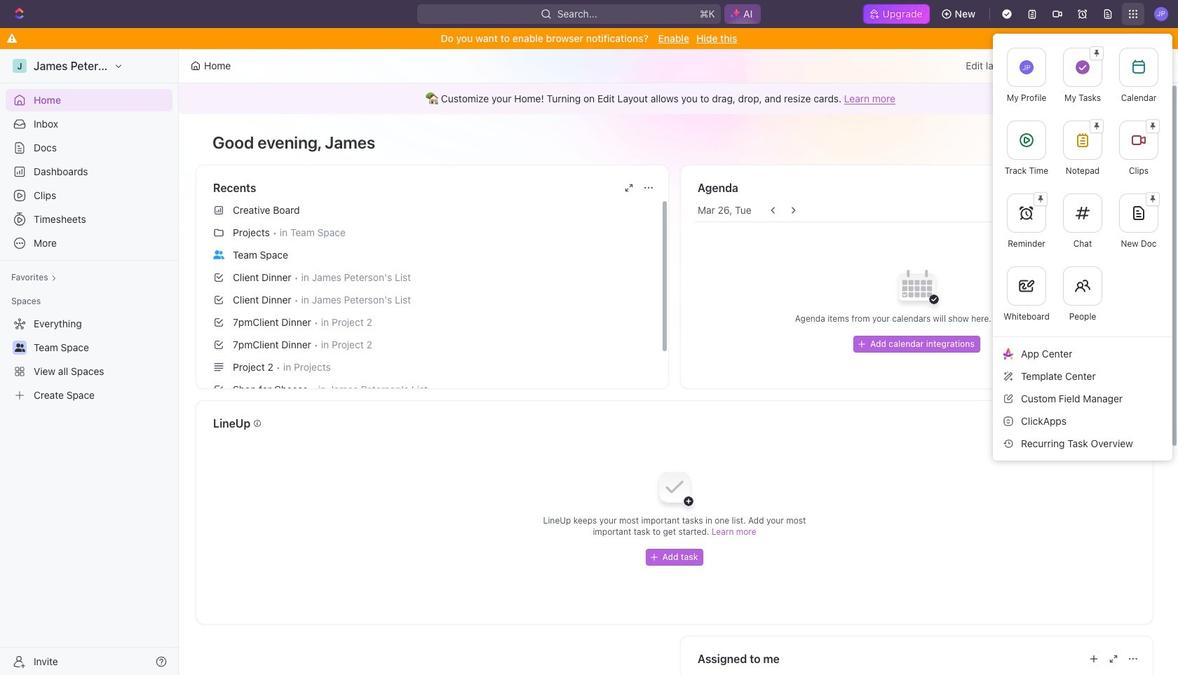 Task type: locate. For each thing, give the bounding box(es) containing it.
user group image
[[213, 250, 225, 259]]

tree inside 'sidebar' navigation
[[6, 313, 173, 407]]

sidebar navigation
[[0, 49, 179, 676]]

alert
[[179, 83, 1171, 114]]

tree
[[6, 313, 173, 407]]



Task type: vqa. For each thing, say whether or not it's contained in the screenshot.
Spaces inside 'button'
no



